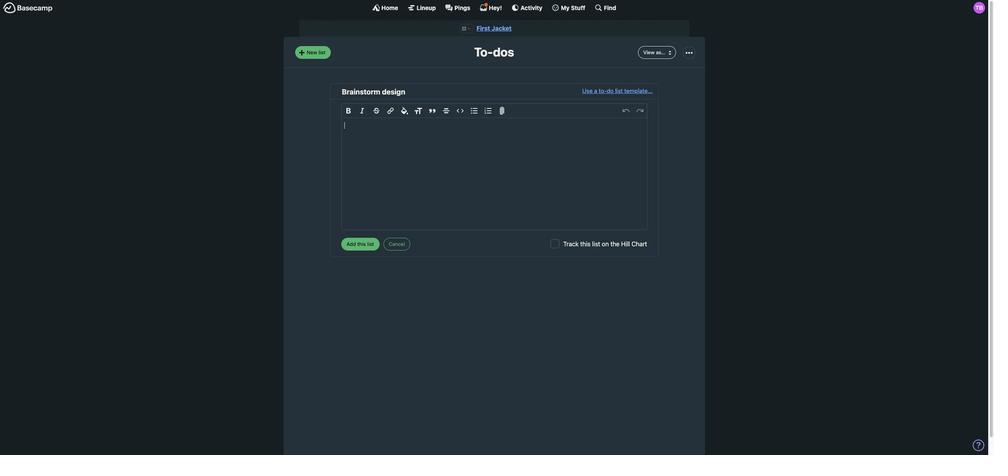 Task type: describe. For each thing, give the bounding box(es) containing it.
tyler black image
[[974, 2, 985, 14]]

hill chart
[[621, 241, 647, 248]]

my stuff button
[[552, 4, 585, 12]]

pings button
[[445, 4, 470, 12]]

to-
[[474, 45, 493, 59]]

view
[[643, 49, 655, 55]]

Name this list… text field
[[342, 87, 582, 97]]

my stuff
[[561, 4, 585, 11]]

stuff
[[571, 4, 585, 11]]

cancel button
[[383, 238, 410, 251]]

to-
[[599, 87, 607, 94]]

track
[[563, 241, 579, 248]]

home
[[381, 4, 398, 11]]

view as…
[[643, 49, 665, 55]]

new list
[[307, 49, 325, 55]]

hey! button
[[480, 3, 502, 12]]

hey!
[[489, 4, 502, 11]]

activity
[[521, 4, 542, 11]]

new list link
[[295, 46, 331, 59]]

this
[[580, 241, 591, 248]]

on
[[602, 241, 609, 248]]

list inside use a to-do list template... link
[[615, 87, 623, 94]]

view as… button
[[638, 46, 676, 59]]

new
[[307, 49, 317, 55]]

first jacket link
[[477, 25, 512, 32]]

1 horizontal spatial list
[[592, 241, 600, 248]]

first
[[477, 25, 490, 32]]



Task type: locate. For each thing, give the bounding box(es) containing it.
dos
[[493, 45, 514, 59]]

use
[[582, 87, 593, 94]]

list right "new"
[[319, 49, 325, 55]]

use a to-do list template... link
[[582, 87, 653, 97]]

2 vertical spatial list
[[592, 241, 600, 248]]

list right do
[[615, 87, 623, 94]]

1 vertical spatial list
[[615, 87, 623, 94]]

cancel
[[389, 241, 405, 247]]

first jacket
[[477, 25, 512, 32]]

use a to-do list template...
[[582, 87, 653, 94]]

0 vertical spatial list
[[319, 49, 325, 55]]

None submit
[[341, 238, 379, 251]]

find button
[[595, 4, 616, 12]]

jacket
[[492, 25, 512, 32]]

track this list on the hill chart
[[563, 241, 647, 248]]

main element
[[0, 0, 988, 15]]

do
[[607, 87, 614, 94]]

pings
[[454, 4, 470, 11]]

activity link
[[511, 4, 542, 12]]

a
[[594, 87, 597, 94]]

2 horizontal spatial list
[[615, 87, 623, 94]]

to-dos
[[474, 45, 514, 59]]

the
[[611, 241, 620, 248]]

find
[[604, 4, 616, 11]]

To-do list description: Add extra details or attach a file text field
[[342, 118, 647, 230]]

list
[[319, 49, 325, 55], [615, 87, 623, 94], [592, 241, 600, 248]]

lineup link
[[407, 4, 436, 12]]

switch accounts image
[[3, 2, 53, 14]]

list left "on"
[[592, 241, 600, 248]]

list inside the "new list" link
[[319, 49, 325, 55]]

template...
[[624, 87, 653, 94]]

home link
[[372, 4, 398, 12]]

as…
[[656, 49, 665, 55]]

my
[[561, 4, 570, 11]]

0 horizontal spatial list
[[319, 49, 325, 55]]

lineup
[[417, 4, 436, 11]]



Task type: vqa. For each thing, say whether or not it's contained in the screenshot.
Use a to-do list template... LINK
yes



